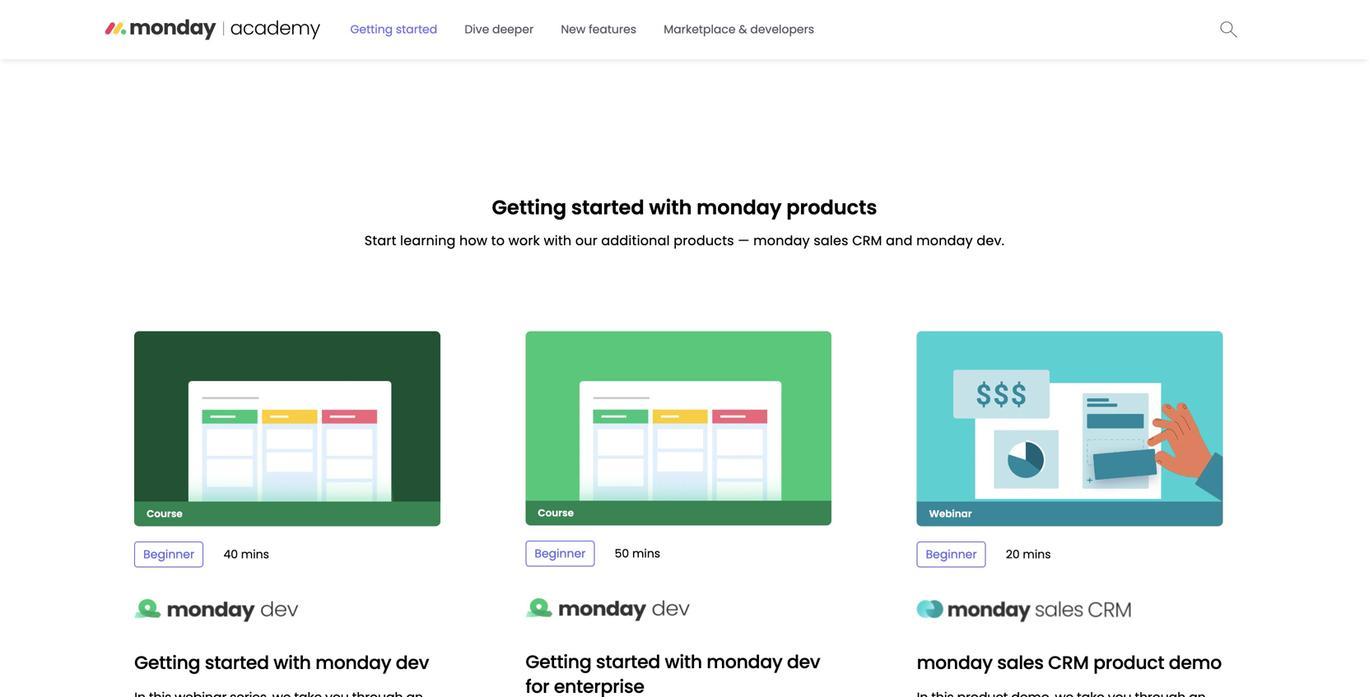 Task type: locate. For each thing, give the bounding box(es) containing it.
beginner
[[535, 546, 586, 562], [143, 547, 195, 563], [926, 547, 977, 563]]

mins for monday sales crm product demo
[[1023, 547, 1051, 563]]

1 vertical spatial products
[[674, 231, 734, 250]]

0 vertical spatial sales
[[814, 231, 849, 250]]

with
[[649, 194, 692, 222], [544, 231, 572, 250], [665, 650, 702, 675], [274, 651, 311, 676]]

started inside getting started with monday dev for enterprise
[[596, 650, 661, 675]]

getting started with monday dev for enterprise
[[526, 650, 821, 698]]

0 horizontal spatial mins
[[241, 547, 269, 563]]

1 horizontal spatial dev
[[787, 650, 821, 675]]

dev inside getting started with monday dev for enterprise
[[787, 650, 821, 675]]

50
[[615, 546, 629, 562]]

search logo image
[[1221, 21, 1238, 37]]

mins right 20 at the bottom
[[1023, 547, 1051, 563]]

crm
[[853, 231, 883, 250], [1049, 651, 1089, 676]]

with inside getting started with monday dev for enterprise
[[665, 650, 702, 675]]

1 horizontal spatial crm
[[1049, 651, 1089, 676]]

features
[[589, 21, 637, 37]]

getting started with monday dev
[[134, 651, 429, 676]]

start learning how to work with our additional products — monday sales crm and monday dev.
[[365, 231, 1005, 250]]

started
[[396, 21, 438, 37], [571, 194, 645, 222], [596, 650, 661, 675], [205, 651, 269, 676]]

marketplace & developers
[[664, 21, 815, 37]]

getting inside getting started with monday dev for enterprise
[[526, 650, 592, 675]]

new features
[[561, 21, 637, 37]]

beginner left 20 at the bottom
[[926, 547, 977, 563]]

academy logo image
[[104, 13, 336, 41]]

0 horizontal spatial products
[[674, 231, 734, 250]]

1 horizontal spatial products
[[787, 194, 878, 222]]

started for getting started
[[396, 21, 438, 37]]

work
[[509, 231, 540, 250]]

with for getting started with monday products
[[649, 194, 692, 222]]

beginner left the 50
[[535, 546, 586, 562]]

with for getting started with monday dev for enterprise
[[665, 650, 702, 675]]

1 horizontal spatial mins
[[633, 546, 661, 562]]

40 mins
[[224, 547, 269, 563]]

started for getting started with monday dev
[[205, 651, 269, 676]]

monday sales crm product demo
[[917, 651, 1222, 676]]

deeper
[[493, 21, 534, 37]]

crm left and
[[853, 231, 883, 250]]

developers
[[751, 21, 815, 37]]

our
[[576, 231, 598, 250]]

20 mins
[[1006, 547, 1051, 563]]

getting
[[350, 21, 393, 37], [492, 194, 567, 222], [526, 650, 592, 675], [134, 651, 200, 676]]

how
[[460, 231, 488, 250]]

getting started
[[350, 21, 438, 37]]

0 horizontal spatial dev
[[396, 651, 429, 676]]

2 horizontal spatial beginner
[[926, 547, 977, 563]]

additional
[[602, 231, 670, 250]]

products
[[787, 194, 878, 222], [674, 231, 734, 250]]

with for getting started with monday dev
[[274, 651, 311, 676]]

webinar
[[930, 507, 972, 521], [930, 507, 972, 521]]

getting started link
[[341, 15, 447, 44]]

0 horizontal spatial beginner
[[143, 547, 195, 563]]

beginner left 40
[[143, 547, 195, 563]]

50 mins
[[615, 546, 661, 562]]

&
[[739, 21, 748, 37]]

course
[[538, 507, 574, 520], [538, 507, 574, 520], [147, 507, 183, 521], [147, 507, 183, 521]]

0 horizontal spatial sales
[[814, 231, 849, 250]]

demo
[[1169, 651, 1222, 676]]

dive
[[465, 21, 489, 37]]

monday inside getting started with monday dev for enterprise
[[707, 650, 783, 675]]

sales
[[814, 231, 849, 250], [998, 651, 1044, 676]]

getting started with monday products
[[492, 194, 878, 222]]

mins right 40
[[241, 547, 269, 563]]

new features link
[[551, 15, 647, 44]]

product
[[1094, 651, 1165, 676]]

for
[[526, 675, 550, 698]]

dev
[[787, 650, 821, 675], [396, 651, 429, 676]]

1 horizontal spatial sales
[[998, 651, 1044, 676]]

0 vertical spatial products
[[787, 194, 878, 222]]

dev.
[[977, 231, 1005, 250]]

1 vertical spatial crm
[[1049, 651, 1089, 676]]

new
[[561, 21, 586, 37]]

getting for getting started with monday dev
[[134, 651, 200, 676]]

crm left 'product'
[[1049, 651, 1089, 676]]

mins right the 50
[[633, 546, 661, 562]]

monday
[[697, 194, 782, 222], [754, 231, 810, 250], [917, 231, 973, 250], [707, 650, 783, 675], [316, 651, 391, 676], [917, 651, 993, 676]]

1 horizontal spatial beginner
[[535, 546, 586, 562]]

mins
[[633, 546, 661, 562], [241, 547, 269, 563], [1023, 547, 1051, 563]]

mins for getting started with monday dev for enterprise
[[633, 546, 661, 562]]

2 horizontal spatial mins
[[1023, 547, 1051, 563]]

40
[[224, 547, 238, 563]]

0 vertical spatial crm
[[853, 231, 883, 250]]

1 vertical spatial sales
[[998, 651, 1044, 676]]

started for getting started with monday products
[[571, 194, 645, 222]]

enterprise
[[554, 675, 645, 698]]



Task type: describe. For each thing, give the bounding box(es) containing it.
getting for getting started with monday dev for enterprise
[[526, 650, 592, 675]]

—
[[738, 231, 750, 250]]

getting for getting started with monday products
[[492, 194, 567, 222]]

dive deeper link
[[455, 15, 544, 44]]

getting for getting started
[[350, 21, 393, 37]]

learning
[[400, 231, 456, 250]]

marketplace & developers link
[[654, 15, 825, 44]]

0 horizontal spatial crm
[[853, 231, 883, 250]]

dev for getting started with monday dev for enterprise
[[787, 650, 821, 675]]

start
[[365, 231, 397, 250]]

beginner for monday sales crm product demo
[[926, 547, 977, 563]]

dev for getting started with monday dev
[[396, 651, 429, 676]]

to
[[491, 231, 505, 250]]

marketplace
[[664, 21, 736, 37]]

beginner for getting started with monday dev for enterprise
[[535, 546, 586, 562]]

started for getting started with monday dev for enterprise
[[596, 650, 661, 675]]

and
[[886, 231, 913, 250]]

mins for getting started with monday dev
[[241, 547, 269, 563]]

20
[[1006, 547, 1020, 563]]

beginner for getting started with monday dev
[[143, 547, 195, 563]]

dive deeper
[[465, 21, 534, 37]]



Task type: vqa. For each thing, say whether or not it's contained in the screenshot.
needed
no



